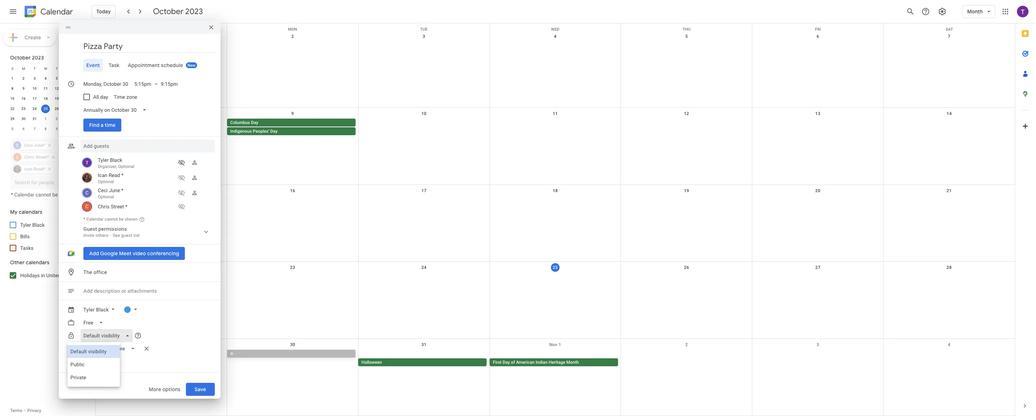 Task type: vqa. For each thing, say whether or not it's contained in the screenshot.
the bottommost October
yes



Task type: locate. For each thing, give the bounding box(es) containing it.
Search for people text field
[[14, 176, 78, 189]]

0 horizontal spatial 26
[[55, 107, 59, 111]]

1 horizontal spatial 18
[[553, 188, 558, 193]]

november 11 element
[[75, 125, 83, 134]]

19
[[55, 97, 59, 101], [684, 188, 689, 193]]

description
[[94, 289, 120, 294]]

0 horizontal spatial 19
[[55, 97, 59, 101]]

3 for oct 1
[[423, 34, 425, 39]]

1 vertical spatial cannot
[[105, 217, 118, 222]]

cannot up permissions
[[105, 217, 118, 222]]

0 horizontal spatial 17
[[33, 97, 37, 101]]

– left 'end time' text field
[[155, 81, 158, 87]]

1 vertical spatial 30
[[290, 343, 295, 348]]

* Calendar cannot be shown search field
[[0, 136, 90, 198]]

0 vertical spatial shown
[[59, 192, 74, 198]]

add down the default visibility option
[[83, 360, 92, 366]]

cannot down search for people text field
[[36, 192, 51, 198]]

tyler up organizer,
[[98, 157, 109, 163]]

2 vertical spatial calendar
[[86, 217, 104, 222]]

tyler black down "description"
[[83, 307, 109, 313]]

– right terms link
[[23, 409, 26, 414]]

0 vertical spatial add
[[83, 289, 93, 294]]

w
[[44, 67, 47, 71]]

4 for oct 1
[[554, 34, 557, 39]]

0 horizontal spatial 8
[[11, 87, 13, 91]]

* right street
[[125, 204, 127, 210]]

1 vertical spatial 19
[[684, 188, 689, 193]]

column header
[[96, 23, 227, 31]]

to element
[[155, 81, 158, 87]]

13 for row containing 9
[[815, 111, 821, 116]]

s
[[11, 67, 13, 71], [78, 67, 80, 71]]

* inside the ceci june * optional
[[121, 188, 123, 194]]

31 up the halloween button
[[421, 343, 427, 348]]

0 vertical spatial 6
[[817, 34, 819, 39]]

6 down 30 element
[[22, 127, 25, 131]]

29
[[10, 117, 14, 121]]

guest
[[83, 226, 97, 232]]

31
[[33, 117, 37, 121], [421, 343, 427, 348]]

0 horizontal spatial 18
[[44, 97, 48, 101]]

1 horizontal spatial 13
[[815, 111, 821, 116]]

columbus day button
[[227, 119, 356, 127]]

0 vertical spatial 7
[[948, 34, 951, 39]]

black inside my calendars list
[[32, 222, 45, 228]]

be down search for people text field
[[52, 192, 58, 198]]

november 5 element
[[8, 125, 17, 134]]

default visibility option
[[68, 346, 120, 359]]

0 vertical spatial 5
[[685, 34, 688, 39]]

row containing 23
[[96, 262, 1015, 339]]

None field
[[81, 104, 153, 117], [81, 317, 109, 330], [81, 330, 136, 343], [81, 104, 153, 117], [81, 317, 109, 330], [81, 330, 136, 343]]

calendars inside my calendars dropdown button
[[19, 209, 42, 216]]

0 vertical spatial 25
[[44, 107, 48, 111]]

Start date text field
[[83, 80, 129, 88]]

november 1 element
[[41, 115, 50, 123]]

0 vertical spatial 11
[[44, 87, 48, 91]]

sat
[[946, 27, 953, 32]]

14
[[947, 111, 952, 116]]

* inside chris street tree item
[[125, 204, 127, 210]]

4 for 1
[[45, 77, 47, 81]]

* right "read"
[[121, 173, 123, 178]]

or
[[121, 289, 126, 294]]

time
[[105, 122, 116, 129]]

day
[[100, 94, 108, 100]]

1 vertical spatial calendar
[[14, 192, 34, 198]]

1 vertical spatial 12
[[684, 111, 689, 116]]

indigenous peoples' day button
[[227, 127, 356, 135]]

chris
[[98, 204, 109, 210]]

indigenous
[[230, 129, 252, 134]]

0 vertical spatial 24
[[33, 107, 37, 111]]

25
[[44, 107, 48, 111], [553, 266, 558, 271]]

2 vertical spatial tyler
[[83, 307, 95, 313]]

task button
[[106, 59, 122, 72]]

tyler black up bills
[[20, 222, 45, 228]]

* for ican read * optional
[[121, 173, 123, 178]]

13 inside row group
[[66, 87, 70, 91]]

30 inside row group
[[21, 117, 26, 121]]

fri
[[815, 27, 821, 32]]

all day
[[93, 94, 108, 100]]

0 vertical spatial tyler black
[[20, 222, 45, 228]]

2
[[291, 34, 294, 39], [22, 77, 25, 81], [56, 117, 58, 121], [685, 343, 688, 348]]

tyler inside the "tyler black organizer, optional"
[[98, 157, 109, 163]]

0 horizontal spatial 10
[[33, 87, 37, 91]]

1 horizontal spatial calendar
[[40, 7, 73, 17]]

0 vertical spatial black
[[110, 157, 122, 163]]

s left the m
[[11, 67, 13, 71]]

october 2023 up oct 1
[[153, 6, 203, 17]]

7 element
[[75, 74, 83, 83]]

terms
[[10, 409, 22, 414]]

tyler black, organizer, optional tree item
[[81, 156, 215, 171]]

s up 7 element
[[78, 67, 80, 71]]

day up the "peoples'"
[[251, 120, 258, 125]]

black inside the "tyler black organizer, optional"
[[110, 157, 122, 163]]

0 vertical spatial 4
[[554, 34, 557, 39]]

* for ceci june * optional
[[121, 188, 123, 194]]

18 inside row group
[[44, 97, 48, 101]]

office
[[93, 270, 107, 276]]

0 horizontal spatial day
[[251, 120, 258, 125]]

0 horizontal spatial shown
[[59, 192, 74, 198]]

main drawer image
[[9, 7, 17, 16]]

cell
[[96, 119, 227, 136], [227, 119, 358, 136], [358, 119, 490, 136], [490, 119, 621, 136], [621, 119, 752, 136], [752, 119, 884, 136], [884, 119, 1015, 136], [96, 350, 227, 368], [621, 350, 752, 368], [752, 350, 884, 368], [884, 350, 1015, 368]]

row containing 29
[[7, 114, 84, 124]]

month
[[967, 8, 983, 15], [566, 360, 579, 365]]

0 horizontal spatial –
[[23, 409, 26, 414]]

t left w
[[33, 67, 36, 71]]

0 horizontal spatial 13
[[66, 87, 70, 91]]

row containing mon
[[96, 23, 1015, 32]]

9 up columbus day button
[[291, 111, 294, 116]]

0 vertical spatial october
[[153, 6, 183, 17]]

optional down ican
[[98, 179, 114, 185]]

22
[[10, 107, 14, 111]]

grid
[[95, 23, 1015, 417]]

11 for row group containing 1
[[44, 87, 48, 91]]

0 horizontal spatial october
[[10, 55, 31, 61]]

10 inside row group
[[33, 87, 37, 91]]

10 for row containing 9
[[421, 111, 427, 116]]

6 down fri
[[817, 34, 819, 39]]

calendars
[[19, 209, 42, 216], [26, 260, 49, 266]]

0 vertical spatial 2023
[[185, 6, 203, 17]]

5
[[685, 34, 688, 39], [56, 77, 58, 81], [11, 127, 13, 131]]

2 horizontal spatial tyler
[[98, 157, 109, 163]]

6 inside october 2023 grid
[[22, 127, 25, 131]]

optional down ceci
[[98, 195, 114, 200]]

1 vertical spatial 10
[[421, 111, 427, 116]]

my calendars list
[[1, 220, 90, 254]]

0 horizontal spatial be
[[52, 192, 58, 198]]

tyler up bills
[[20, 222, 31, 228]]

add
[[83, 289, 93, 294], [83, 360, 92, 366]]

day
[[251, 120, 258, 125], [270, 129, 278, 134], [503, 360, 510, 365]]

1 horizontal spatial october 2023
[[153, 6, 203, 17]]

day inside button
[[503, 360, 510, 365]]

24
[[33, 107, 37, 111], [421, 266, 427, 271]]

2 vertical spatial 11
[[77, 127, 81, 131]]

optional inside ican read * optional
[[98, 179, 114, 185]]

calendar up guest
[[86, 217, 104, 222]]

day for first
[[503, 360, 510, 365]]

31 inside row group
[[33, 117, 37, 121]]

calendar element
[[23, 4, 73, 20]]

1
[[164, 34, 167, 39], [11, 77, 13, 81], [45, 117, 47, 121], [559, 343, 561, 348]]

3 for 1
[[34, 77, 36, 81]]

2 horizontal spatial 3
[[817, 343, 819, 348]]

new
[[188, 63, 196, 68]]

1 horizontal spatial day
[[270, 129, 278, 134]]

indian
[[536, 360, 548, 365]]

a
[[101, 122, 104, 129]]

tyler black
[[20, 222, 45, 228], [83, 307, 109, 313]]

october 2023 grid
[[7, 64, 84, 134]]

0 vertical spatial 18
[[44, 97, 48, 101]]

optional inside the "tyler black organizer, optional"
[[118, 164, 134, 169]]

tab list
[[1015, 23, 1035, 396], [65, 59, 215, 72]]

0 vertical spatial * calendar cannot be shown
[[11, 192, 74, 198]]

2 horizontal spatial 9
[[291, 111, 294, 116]]

25 inside 'cell'
[[44, 107, 48, 111]]

0 vertical spatial october 2023
[[153, 6, 203, 17]]

nov 1
[[549, 343, 561, 348]]

0 horizontal spatial 3
[[34, 77, 36, 81]]

1 vertical spatial calendars
[[26, 260, 49, 266]]

1 down 25, today element at the top left of page
[[45, 117, 47, 121]]

october 2023 up the m
[[10, 55, 44, 61]]

0 horizontal spatial month
[[566, 360, 579, 365]]

the office
[[83, 270, 107, 276]]

optional inside the ceci june * optional
[[98, 195, 114, 200]]

11 for row containing 9
[[553, 111, 558, 116]]

m
[[22, 67, 25, 71]]

9 down november 2 element in the left of the page
[[56, 127, 58, 131]]

12 element
[[52, 84, 61, 93]]

optional up "read"
[[118, 164, 134, 169]]

17 element
[[30, 95, 39, 103]]

1 horizontal spatial be
[[119, 217, 124, 222]]

1 vertical spatial 6
[[22, 127, 25, 131]]

cannot inside the * calendar cannot be shown search field
[[36, 192, 51, 198]]

0 horizontal spatial 6
[[22, 127, 25, 131]]

9 up 16 element at the left
[[22, 87, 25, 91]]

month right settings menu "icon"
[[967, 8, 983, 15]]

7 down 31 element
[[34, 127, 36, 131]]

26
[[55, 107, 59, 111], [684, 266, 689, 271]]

month right heritage
[[566, 360, 579, 365]]

tyler down "description"
[[83, 307, 95, 313]]

day left of
[[503, 360, 510, 365]]

7 down sat
[[948, 34, 951, 39]]

0 horizontal spatial s
[[11, 67, 13, 71]]

month inside dropdown button
[[967, 8, 983, 15]]

0 vertical spatial 16
[[21, 97, 26, 101]]

thu
[[683, 27, 691, 32]]

1 vertical spatial october 2023
[[10, 55, 44, 61]]

5 up 12 element
[[56, 77, 58, 81]]

1 horizontal spatial * calendar cannot be shown
[[83, 217, 138, 222]]

1 horizontal spatial 24
[[421, 266, 427, 271]]

day right the "peoples'"
[[270, 129, 278, 134]]

halloween
[[362, 360, 382, 365]]

2 vertical spatial 5
[[11, 127, 13, 131]]

31 down the 24 element
[[33, 117, 37, 121]]

0 vertical spatial 10
[[33, 87, 37, 91]]

of
[[511, 360, 515, 365]]

31 for 1
[[33, 117, 37, 121]]

privacy link
[[27, 409, 41, 414]]

grid containing oct 1
[[95, 23, 1015, 417]]

0 vertical spatial 17
[[33, 97, 37, 101]]

* calendar cannot be shown
[[11, 192, 74, 198], [83, 217, 138, 222]]

black down "description"
[[96, 307, 109, 313]]

the
[[83, 270, 92, 276]]

5 down 29 element
[[11, 127, 13, 131]]

21 element
[[75, 95, 83, 103]]

first
[[493, 360, 502, 365]]

month inside button
[[566, 360, 579, 365]]

23 inside row group
[[21, 107, 26, 111]]

* calendar cannot be shown up permissions
[[83, 217, 138, 222]]

1 horizontal spatial 7
[[948, 34, 951, 39]]

black down my calendars dropdown button
[[32, 222, 45, 228]]

tyler black inside my calendars list
[[20, 222, 45, 228]]

8 down november 1 element
[[45, 127, 47, 131]]

t right w
[[56, 67, 58, 71]]

21
[[947, 188, 952, 193]]

0 vertical spatial 8
[[11, 87, 13, 91]]

add inside button
[[83, 360, 92, 366]]

event button
[[83, 59, 103, 72]]

1 vertical spatial 3
[[34, 77, 36, 81]]

1 horizontal spatial 5
[[56, 77, 58, 81]]

0 horizontal spatial cannot
[[36, 192, 51, 198]]

0 horizontal spatial 12
[[55, 87, 59, 91]]

12 inside row group
[[55, 87, 59, 91]]

4 inside row group
[[45, 77, 47, 81]]

* up my
[[11, 192, 13, 198]]

* right june
[[121, 188, 123, 194]]

june
[[109, 188, 120, 194]]

1 horizontal spatial month
[[967, 8, 983, 15]]

2 add from the top
[[83, 360, 92, 366]]

shown up 'guest'
[[125, 217, 138, 222]]

row group
[[7, 74, 84, 134]]

0 horizontal spatial * calendar cannot be shown
[[11, 192, 74, 198]]

october
[[153, 6, 183, 17], [10, 55, 31, 61]]

show schedule of chris street image
[[176, 201, 187, 213]]

row
[[96, 23, 1015, 32], [96, 31, 1015, 108], [7, 64, 84, 74], [7, 74, 84, 84], [7, 84, 84, 94], [7, 94, 84, 104], [7, 104, 84, 114], [96, 108, 1015, 185], [7, 114, 84, 124], [7, 124, 84, 134], [96, 185, 1015, 262], [96, 262, 1015, 339], [96, 339, 1015, 417]]

0 vertical spatial 23
[[21, 107, 26, 111]]

0 horizontal spatial calendar
[[14, 192, 34, 198]]

column header inside row
[[96, 23, 227, 31]]

states
[[62, 273, 76, 279]]

1 horizontal spatial –
[[155, 81, 158, 87]]

tasks
[[20, 246, 33, 251]]

12
[[55, 87, 59, 91], [684, 111, 689, 116]]

0 vertical spatial day
[[251, 120, 258, 125]]

calendars right my
[[19, 209, 42, 216]]

2 vertical spatial 4
[[948, 343, 951, 348]]

november 8 element
[[41, 125, 50, 134]]

28 element
[[75, 105, 83, 113]]

calendar up my calendars
[[14, 192, 34, 198]]

calendars inside other calendars "dropdown button"
[[26, 260, 49, 266]]

5 down the thu
[[685, 34, 688, 39]]

appointment schedule
[[128, 62, 183, 69]]

calendar up create
[[40, 7, 73, 17]]

30
[[21, 117, 26, 121], [290, 343, 295, 348]]

2 vertical spatial optional
[[98, 195, 114, 200]]

0 vertical spatial calendars
[[19, 209, 42, 216]]

today
[[96, 8, 111, 15]]

1 up 15
[[11, 77, 13, 81]]

1 vertical spatial october
[[10, 55, 31, 61]]

others
[[96, 233, 108, 238]]

0 horizontal spatial 5
[[11, 127, 13, 131]]

october up the m
[[10, 55, 31, 61]]

0 horizontal spatial tab list
[[65, 59, 215, 72]]

settings menu image
[[938, 7, 947, 16]]

0 vertical spatial 12
[[55, 87, 59, 91]]

1 vertical spatial 2023
[[32, 55, 44, 61]]

t
[[33, 67, 36, 71], [56, 67, 58, 71]]

be
[[52, 192, 58, 198], [119, 217, 124, 222]]

list
[[134, 233, 140, 238]]

october up oct 1
[[153, 6, 183, 17]]

17
[[33, 97, 37, 101], [421, 188, 427, 193]]

11 element
[[41, 84, 50, 93]]

9 for row containing 9
[[291, 111, 294, 116]]

1 horizontal spatial 26
[[684, 266, 689, 271]]

0 horizontal spatial october 2023
[[10, 55, 44, 61]]

terms – privacy
[[10, 409, 41, 414]]

0 vertical spatial 13
[[66, 87, 70, 91]]

invite others
[[83, 233, 108, 238]]

1 add from the top
[[83, 289, 93, 294]]

be up permissions
[[119, 217, 124, 222]]

1 horizontal spatial 4
[[554, 34, 557, 39]]

row containing 9
[[96, 108, 1015, 185]]

calendars up in
[[26, 260, 49, 266]]

shown down search for people text field
[[59, 192, 74, 198]]

*
[[121, 173, 123, 178], [121, 188, 123, 194], [11, 192, 13, 198], [125, 204, 127, 210], [83, 217, 85, 222]]

1 horizontal spatial 6
[[817, 34, 819, 39]]

shown
[[59, 192, 74, 198], [125, 217, 138, 222]]

5 for oct 1
[[685, 34, 688, 39]]

october 2023
[[153, 6, 203, 17], [10, 55, 44, 61]]

add down the
[[83, 289, 93, 294]]

0 vertical spatial 9
[[22, 87, 25, 91]]

8 up 15
[[11, 87, 13, 91]]

Start time text field
[[134, 80, 152, 88]]

black up organizer,
[[110, 157, 122, 163]]

3
[[423, 34, 425, 39], [34, 77, 36, 81], [817, 343, 819, 348]]

1 vertical spatial black
[[32, 222, 45, 228]]

* for chris street *
[[125, 204, 127, 210]]

0 horizontal spatial 24
[[33, 107, 37, 111]]

3 inside row group
[[34, 77, 36, 81]]

* inside ican read * optional
[[121, 173, 123, 178]]

2 horizontal spatial calendar
[[86, 217, 104, 222]]

1 right nov
[[559, 343, 561, 348]]

* calendar cannot be shown down search for people text field
[[11, 192, 74, 198]]

28
[[947, 266, 952, 271]]



Task type: describe. For each thing, give the bounding box(es) containing it.
1 vertical spatial 24
[[421, 266, 427, 271]]

show schedule of ceci june image
[[176, 187, 187, 199]]

1 vertical spatial 8
[[45, 127, 47, 131]]

7 inside row group
[[34, 127, 36, 131]]

tab list containing event
[[65, 59, 215, 72]]

holidays in united states
[[20, 273, 76, 279]]

columbus day indigenous peoples' day
[[230, 120, 278, 134]]

tyler black organizer, optional
[[98, 157, 134, 169]]

1 horizontal spatial tab list
[[1015, 23, 1035, 396]]

6 element
[[64, 74, 72, 83]]

holidays
[[20, 273, 40, 279]]

1 vertical spatial 17
[[421, 188, 427, 193]]

1 horizontal spatial tyler black
[[83, 307, 109, 313]]

0 vertical spatial –
[[155, 81, 158, 87]]

1 horizontal spatial tyler
[[83, 307, 95, 313]]

today button
[[92, 3, 115, 20]]

first day of american indian heritage month
[[493, 360, 579, 365]]

24 inside row group
[[33, 107, 37, 111]]

find a time button
[[83, 117, 121, 134]]

calendar heading
[[39, 7, 73, 17]]

november 4 element
[[75, 115, 83, 123]]

guests invited to this event. tree
[[81, 156, 215, 213]]

2 horizontal spatial 4
[[948, 343, 951, 348]]

16 element
[[19, 95, 28, 103]]

oct
[[156, 34, 163, 39]]

ceci june * optional
[[98, 188, 123, 200]]

american
[[516, 360, 535, 365]]

30 element
[[19, 115, 28, 123]]

2 t from the left
[[56, 67, 58, 71]]

appointment
[[128, 62, 160, 69]]

1 vertical spatial * calendar cannot be shown
[[83, 217, 138, 222]]

27
[[815, 266, 821, 271]]

schedule
[[161, 62, 183, 69]]

10 element
[[30, 84, 39, 93]]

30 for 1
[[21, 117, 26, 121]]

Guests text field
[[83, 140, 212, 153]]

1 horizontal spatial cannot
[[105, 217, 118, 222]]

time zone button
[[111, 91, 140, 104]]

my calendars
[[10, 209, 42, 216]]

find
[[89, 122, 99, 129]]

1 vertical spatial 18
[[553, 188, 558, 193]]

row containing oct 1
[[96, 31, 1015, 108]]

row containing 16
[[96, 185, 1015, 262]]

first day of american indian heritage month button
[[490, 359, 618, 367]]

my
[[10, 209, 17, 216]]

add for add notification
[[83, 360, 92, 366]]

ican read, optional tree item
[[81, 171, 215, 186]]

nov
[[549, 343, 557, 348]]

read
[[109, 173, 120, 178]]

tue
[[420, 27, 428, 32]]

19 element
[[52, 95, 61, 103]]

task
[[109, 62, 119, 69]]

new element
[[186, 62, 197, 68]]

in
[[41, 273, 45, 279]]

peoples'
[[253, 129, 269, 134]]

1 horizontal spatial 23
[[290, 266, 295, 271]]

23 element
[[19, 105, 28, 113]]

be inside search field
[[52, 192, 58, 198]]

calendars for other calendars
[[26, 260, 49, 266]]

10 for row group containing 1
[[33, 87, 37, 91]]

29 element
[[8, 115, 17, 123]]

1 right 'oct'
[[164, 34, 167, 39]]

event
[[86, 62, 100, 69]]

permissions
[[98, 226, 127, 232]]

13 for row group containing 1
[[66, 87, 70, 91]]

12 for row group containing 1
[[55, 87, 59, 91]]

chris street *
[[98, 204, 127, 210]]

* calendar cannot be shown inside search field
[[11, 192, 74, 198]]

see guest list
[[113, 233, 140, 238]]

1 horizontal spatial 2023
[[185, 6, 203, 17]]

24 element
[[30, 105, 39, 113]]

25, today element
[[41, 105, 50, 113]]

create button
[[3, 29, 56, 46]]

create
[[25, 34, 41, 41]]

november 9 element
[[52, 125, 61, 134]]

the office button
[[81, 266, 215, 279]]

find a time
[[89, 122, 116, 129]]

cell containing columbus day
[[227, 119, 358, 136]]

31 element
[[30, 115, 39, 123]]

31 for nov 1
[[421, 343, 427, 348]]

ican read * optional
[[98, 173, 123, 185]]

1 vertical spatial day
[[270, 129, 278, 134]]

* inside search field
[[11, 192, 13, 198]]

add description or attachments
[[83, 289, 157, 294]]

row containing 22
[[7, 104, 84, 114]]

my calendars button
[[1, 207, 90, 218]]

see
[[113, 233, 120, 238]]

1 horizontal spatial black
[[96, 307, 109, 313]]

26 inside 'element'
[[55, 107, 59, 111]]

calendars for my calendars
[[19, 209, 42, 216]]

all
[[93, 94, 99, 100]]

2 vertical spatial 3
[[817, 343, 819, 348]]

1 horizontal spatial october
[[153, 6, 183, 17]]

street
[[111, 204, 124, 210]]

row containing 30
[[96, 339, 1015, 417]]

End time text field
[[161, 80, 178, 88]]

16 inside 16 element
[[21, 97, 26, 101]]

wed
[[551, 27, 560, 32]]

row containing 5
[[7, 124, 84, 134]]

12 for row containing 9
[[684, 111, 689, 116]]

terms link
[[10, 409, 22, 414]]

ceci
[[98, 188, 108, 194]]

day for columbus
[[251, 120, 258, 125]]

13 element
[[64, 84, 72, 93]]

15
[[10, 97, 14, 101]]

Add title text field
[[83, 41, 215, 52]]

oct 1
[[156, 34, 167, 39]]

22 element
[[8, 105, 17, 113]]

united
[[46, 273, 61, 279]]

optional for read
[[98, 179, 114, 185]]

attachments
[[128, 289, 157, 294]]

add notification button
[[81, 354, 122, 372]]

organizer,
[[98, 164, 117, 169]]

month button
[[963, 3, 996, 20]]

25 cell
[[40, 104, 51, 114]]

9 for row group containing 1
[[22, 87, 25, 91]]

17 inside 'element'
[[33, 97, 37, 101]]

guest
[[121, 233, 132, 238]]

zone
[[126, 94, 137, 100]]

30 for nov 1
[[290, 343, 295, 348]]

other
[[10, 260, 25, 266]]

* up guest
[[83, 217, 85, 222]]

ceci june, optional tree item
[[81, 186, 215, 201]]

row group containing 1
[[7, 74, 84, 134]]

14 element
[[75, 84, 83, 93]]

5 for 1
[[56, 77, 58, 81]]

0 horizontal spatial 2023
[[32, 55, 44, 61]]

15 element
[[8, 95, 17, 103]]

row containing 8
[[7, 84, 84, 94]]

time
[[114, 94, 125, 100]]

1 vertical spatial shown
[[125, 217, 138, 222]]

november 6 element
[[19, 125, 28, 134]]

show schedule of ican read image
[[176, 172, 187, 184]]

visibility list box
[[68, 343, 120, 387]]

other calendars button
[[1, 257, 90, 269]]

row containing 15
[[7, 94, 84, 104]]

heritage
[[549, 360, 565, 365]]

shown inside search field
[[59, 192, 74, 198]]

chris street tree item
[[81, 201, 215, 213]]

1 horizontal spatial 11
[[77, 127, 81, 131]]

19 inside 19 element
[[55, 97, 59, 101]]

halloween button
[[358, 359, 487, 367]]

columbus
[[230, 120, 250, 125]]

1 vertical spatial 25
[[553, 266, 558, 271]]

privacy
[[27, 409, 41, 414]]

1 vertical spatial be
[[119, 217, 124, 222]]

calendar inside search field
[[14, 192, 34, 198]]

ican
[[98, 173, 107, 178]]

optional for june
[[98, 195, 114, 200]]

1 horizontal spatial 16
[[290, 188, 295, 193]]

november 2 element
[[52, 115, 61, 123]]

1 horizontal spatial 9
[[56, 127, 58, 131]]

add for add description or attachments
[[83, 289, 93, 294]]

november 7 element
[[30, 125, 39, 134]]

1 horizontal spatial 19
[[684, 188, 689, 193]]

row containing s
[[7, 64, 84, 74]]

1 vertical spatial –
[[23, 409, 26, 414]]

time zone
[[114, 94, 137, 100]]

guest permissions
[[83, 226, 127, 232]]

optional for black
[[118, 164, 134, 169]]

0 vertical spatial calendar
[[40, 7, 73, 17]]

row containing 1
[[7, 74, 84, 84]]

2 s from the left
[[78, 67, 80, 71]]

18 element
[[41, 95, 50, 103]]

1 s from the left
[[11, 67, 13, 71]]

private option
[[68, 372, 120, 385]]

mon
[[288, 27, 297, 32]]

26 element
[[52, 105, 61, 113]]

20
[[815, 188, 821, 193]]

public option
[[68, 359, 120, 372]]

tyler inside my calendars list
[[20, 222, 31, 228]]

1 t from the left
[[33, 67, 36, 71]]

notification
[[94, 360, 119, 366]]



